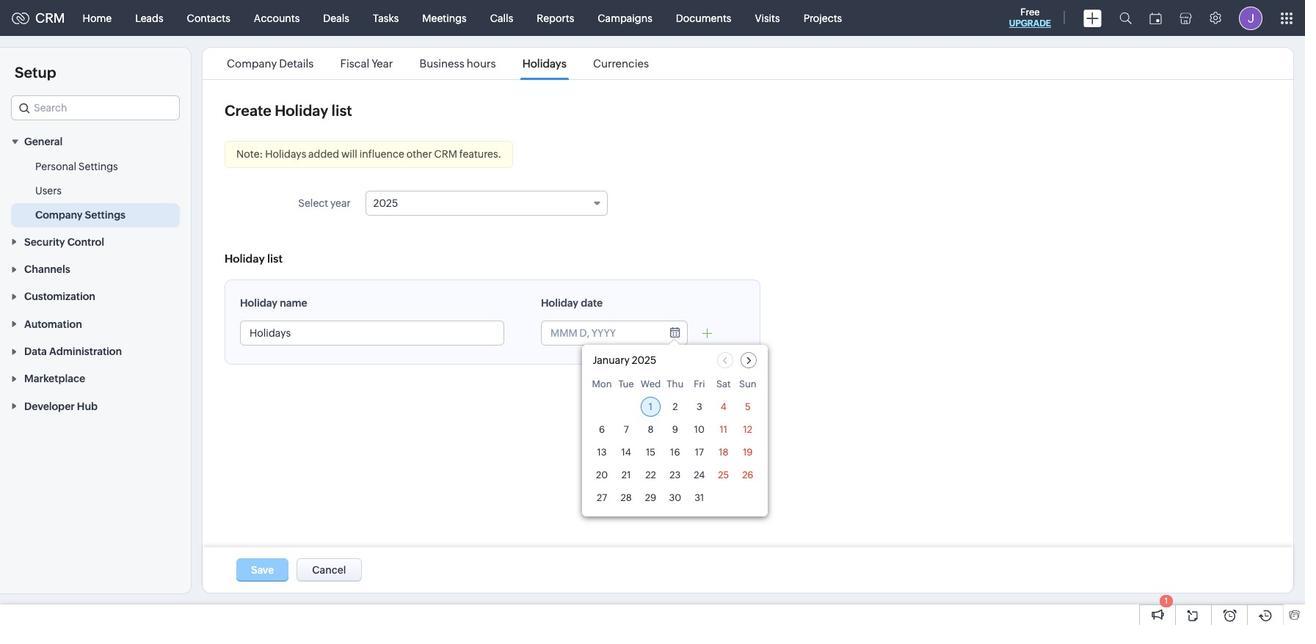 Task type: vqa. For each thing, say whether or not it's contained in the screenshot.


Task type: locate. For each thing, give the bounding box(es) containing it.
friday column header
[[690, 379, 710, 394]]

developer hub
[[24, 401, 98, 412]]

list
[[214, 48, 662, 79]]

1 row from the top
[[592, 379, 758, 394]]

crm right other
[[434, 148, 457, 160]]

calendar image
[[1150, 12, 1162, 24]]

2
[[673, 402, 678, 413]]

note: holidays added will influence other crm features.
[[236, 148, 502, 160]]

0 vertical spatial holidays
[[523, 57, 567, 70]]

1 vertical spatial settings
[[85, 210, 126, 221]]

1 horizontal spatial crm
[[434, 148, 457, 160]]

deals link
[[312, 0, 361, 36]]

settings up security control dropdown button
[[85, 210, 126, 221]]

fiscal
[[340, 57, 370, 70]]

developer
[[24, 401, 75, 412]]

1 horizontal spatial company
[[227, 57, 277, 70]]

1 vertical spatial 1
[[1165, 597, 1168, 606]]

business
[[420, 57, 465, 70]]

0 vertical spatial company
[[227, 57, 277, 70]]

company inside general region
[[35, 210, 83, 221]]

list up will
[[332, 102, 352, 119]]

deals
[[323, 12, 349, 24]]

home link
[[71, 0, 123, 36]]

developer hub button
[[0, 392, 191, 420]]

mon
[[592, 379, 612, 390]]

holiday left date
[[541, 297, 579, 309]]

general
[[24, 136, 63, 148]]

holidays link
[[520, 57, 569, 70]]

holidays down reports
[[523, 57, 567, 70]]

holidays right note: on the top
[[265, 148, 306, 160]]

personal settings
[[35, 161, 118, 173]]

list
[[332, 102, 352, 119], [267, 253, 283, 265]]

users
[[35, 185, 62, 197]]

data administration button
[[0, 338, 191, 365]]

profile image
[[1239, 6, 1263, 30]]

administration
[[49, 346, 122, 358]]

2025
[[373, 198, 398, 209], [632, 355, 657, 366]]

row down thursday column header
[[592, 397, 758, 417]]

company down users link
[[35, 210, 83, 221]]

29
[[645, 493, 657, 504]]

data
[[24, 346, 47, 358]]

holiday down details
[[275, 102, 328, 119]]

1 vertical spatial 2025
[[632, 355, 657, 366]]

5
[[745, 402, 751, 413]]

None field
[[11, 95, 180, 120]]

select year
[[298, 198, 351, 209]]

general region
[[0, 155, 191, 228]]

added
[[308, 148, 339, 160]]

business hours
[[420, 57, 496, 70]]

4
[[721, 402, 727, 413]]

settings for company settings
[[85, 210, 126, 221]]

security control
[[24, 236, 104, 248]]

0 vertical spatial 2025
[[373, 198, 398, 209]]

reports link
[[525, 0, 586, 36]]

thu
[[667, 379, 684, 390]]

control
[[67, 236, 104, 248]]

Search text field
[[12, 96, 179, 120]]

0 horizontal spatial company
[[35, 210, 83, 221]]

row up 30
[[592, 466, 758, 485]]

Holiday name text field
[[241, 322, 504, 345]]

free
[[1021, 7, 1040, 18]]

holiday left name
[[240, 297, 278, 309]]

4 row from the top
[[592, 443, 758, 463]]

meetings
[[422, 12, 467, 24]]

7
[[624, 424, 629, 435]]

name
[[280, 297, 307, 309]]

2025 right the year
[[373, 198, 398, 209]]

row up the 2
[[592, 379, 758, 394]]

cell
[[617, 397, 636, 417]]

0 horizontal spatial 2025
[[373, 198, 398, 209]]

company for company settings
[[35, 210, 83, 221]]

14
[[622, 447, 631, 458]]

list up holiday name
[[267, 253, 283, 265]]

holiday for holiday list
[[225, 253, 265, 265]]

5 row from the top
[[592, 466, 758, 485]]

saturday column header
[[714, 379, 734, 394]]

calls link
[[479, 0, 525, 36]]

thursday column header
[[666, 379, 685, 394]]

1 horizontal spatial list
[[332, 102, 352, 119]]

26
[[742, 470, 754, 481]]

january 2025
[[593, 355, 657, 366]]

19
[[743, 447, 753, 458]]

leads link
[[123, 0, 175, 36]]

2 row from the top
[[592, 397, 758, 417]]

fiscal year
[[340, 57, 393, 70]]

holiday name
[[240, 297, 307, 309]]

1 horizontal spatial 1
[[1165, 597, 1168, 606]]

features.
[[460, 148, 502, 160]]

holiday up holiday name
[[225, 253, 265, 265]]

grid containing mon
[[582, 376, 768, 517]]

1 vertical spatial holidays
[[265, 148, 306, 160]]

0 horizontal spatial list
[[267, 253, 283, 265]]

customization
[[24, 291, 95, 303]]

0 vertical spatial settings
[[78, 161, 118, 173]]

0 vertical spatial crm
[[35, 10, 65, 26]]

settings down general dropdown button
[[78, 161, 118, 173]]

1 vertical spatial crm
[[434, 148, 457, 160]]

row containing 1
[[592, 397, 758, 417]]

2025 up mon tue wed thu
[[632, 355, 657, 366]]

grid
[[582, 376, 768, 517]]

holiday for holiday date
[[541, 297, 579, 309]]

0 horizontal spatial 1
[[649, 402, 653, 413]]

company settings
[[35, 210, 126, 221]]

1 vertical spatial company
[[35, 210, 83, 221]]

0 horizontal spatial crm
[[35, 10, 65, 26]]

row containing 27
[[592, 488, 758, 508]]

31
[[695, 493, 704, 504]]

row
[[592, 379, 758, 394], [592, 397, 758, 417], [592, 420, 758, 440], [592, 443, 758, 463], [592, 466, 758, 485], [592, 488, 758, 508]]

tasks
[[373, 12, 399, 24]]

row up 23
[[592, 443, 758, 463]]

settings
[[78, 161, 118, 173], [85, 210, 126, 221]]

monday column header
[[592, 379, 612, 394]]

create
[[225, 102, 272, 119]]

tue
[[619, 379, 634, 390]]

automation
[[24, 318, 82, 330]]

3 row from the top
[[592, 420, 758, 440]]

crm
[[35, 10, 65, 26], [434, 148, 457, 160]]

security
[[24, 236, 65, 248]]

company
[[227, 57, 277, 70], [35, 210, 83, 221]]

row containing mon
[[592, 379, 758, 394]]

MMM d, yyyy text field
[[542, 322, 659, 345]]

0 vertical spatial list
[[332, 102, 352, 119]]

row down the 2
[[592, 420, 758, 440]]

holidays
[[523, 57, 567, 70], [265, 148, 306, 160]]

other
[[407, 148, 432, 160]]

currencies link
[[591, 57, 651, 70]]

row down 23
[[592, 488, 758, 508]]

holiday
[[275, 102, 328, 119], [225, 253, 265, 265], [240, 297, 278, 309], [541, 297, 579, 309]]

9
[[672, 424, 678, 435]]

visits
[[755, 12, 780, 24]]

company left details
[[227, 57, 277, 70]]

note:
[[236, 148, 263, 160]]

0 horizontal spatial holidays
[[265, 148, 306, 160]]

crm right logo
[[35, 10, 65, 26]]

reports
[[537, 12, 574, 24]]

6 row from the top
[[592, 488, 758, 508]]



Task type: describe. For each thing, give the bounding box(es) containing it.
tasks link
[[361, 0, 411, 36]]

projects link
[[792, 0, 854, 36]]

tuesday column header
[[617, 379, 636, 394]]

1 horizontal spatial holidays
[[523, 57, 567, 70]]

setup
[[15, 64, 56, 81]]

hours
[[467, 57, 496, 70]]

personal settings link
[[35, 160, 118, 174]]

12
[[744, 424, 753, 435]]

mon tue wed thu
[[592, 379, 684, 390]]

general button
[[0, 128, 191, 155]]

business hours link
[[417, 57, 498, 70]]

leads
[[135, 12, 163, 24]]

company for company details
[[227, 57, 277, 70]]

profile element
[[1231, 0, 1272, 36]]

25
[[718, 470, 729, 481]]

free upgrade
[[1010, 7, 1052, 29]]

1 vertical spatial list
[[267, 253, 283, 265]]

customization button
[[0, 283, 191, 310]]

wednesday column header
[[641, 379, 661, 394]]

hub
[[77, 401, 98, 412]]

11
[[720, 424, 728, 435]]

0 vertical spatial 1
[[649, 402, 653, 413]]

3
[[697, 402, 703, 413]]

6
[[599, 424, 605, 435]]

row containing 6
[[592, 420, 758, 440]]

documents
[[676, 12, 732, 24]]

will
[[341, 148, 358, 160]]

security control button
[[0, 228, 191, 255]]

visits link
[[743, 0, 792, 36]]

influence
[[360, 148, 404, 160]]

30
[[669, 493, 682, 504]]

1 horizontal spatial 2025
[[632, 355, 657, 366]]

20
[[596, 470, 608, 481]]

contacts
[[187, 12, 230, 24]]

search image
[[1120, 12, 1132, 24]]

marketplace
[[24, 373, 85, 385]]

campaigns
[[598, 12, 653, 24]]

data administration
[[24, 346, 122, 358]]

27
[[597, 493, 607, 504]]

accounts link
[[242, 0, 312, 36]]

2025 inside field
[[373, 198, 398, 209]]

list containing company details
[[214, 48, 662, 79]]

currencies
[[593, 57, 649, 70]]

21
[[622, 470, 631, 481]]

24
[[694, 470, 705, 481]]

18
[[719, 447, 729, 458]]

fiscal year link
[[338, 57, 395, 70]]

documents link
[[664, 0, 743, 36]]

2025 field
[[365, 191, 608, 216]]

contacts link
[[175, 0, 242, 36]]

channels button
[[0, 255, 191, 283]]

15
[[646, 447, 656, 458]]

calls
[[490, 12, 513, 24]]

holiday for holiday name
[[240, 297, 278, 309]]

january
[[593, 355, 630, 366]]

year
[[372, 57, 393, 70]]

details
[[279, 57, 314, 70]]

8
[[648, 424, 654, 435]]

create menu image
[[1084, 9, 1102, 27]]

fri
[[694, 379, 705, 390]]

automation button
[[0, 310, 191, 338]]

28
[[621, 493, 632, 504]]

row containing 20
[[592, 466, 758, 485]]

cancel button
[[297, 559, 362, 582]]

meetings link
[[411, 0, 479, 36]]

17
[[695, 447, 704, 458]]

date
[[581, 297, 603, 309]]

sat
[[717, 379, 731, 390]]

create menu element
[[1075, 0, 1111, 36]]

search element
[[1111, 0, 1141, 36]]

settings for personal settings
[[78, 161, 118, 173]]

users link
[[35, 184, 62, 199]]

upgrade
[[1010, 18, 1052, 29]]

marketplace button
[[0, 365, 191, 392]]

company settings link
[[35, 208, 126, 223]]

sunday column header
[[738, 379, 758, 394]]

projects
[[804, 12, 842, 24]]

10
[[694, 424, 705, 435]]

holiday date
[[541, 297, 603, 309]]

home
[[83, 12, 112, 24]]

13
[[597, 447, 607, 458]]

personal
[[35, 161, 76, 173]]

company details
[[227, 57, 314, 70]]

sun
[[739, 379, 757, 390]]

row containing 13
[[592, 443, 758, 463]]

logo image
[[12, 12, 29, 24]]

year
[[330, 198, 351, 209]]

accounts
[[254, 12, 300, 24]]

22
[[646, 470, 656, 481]]



